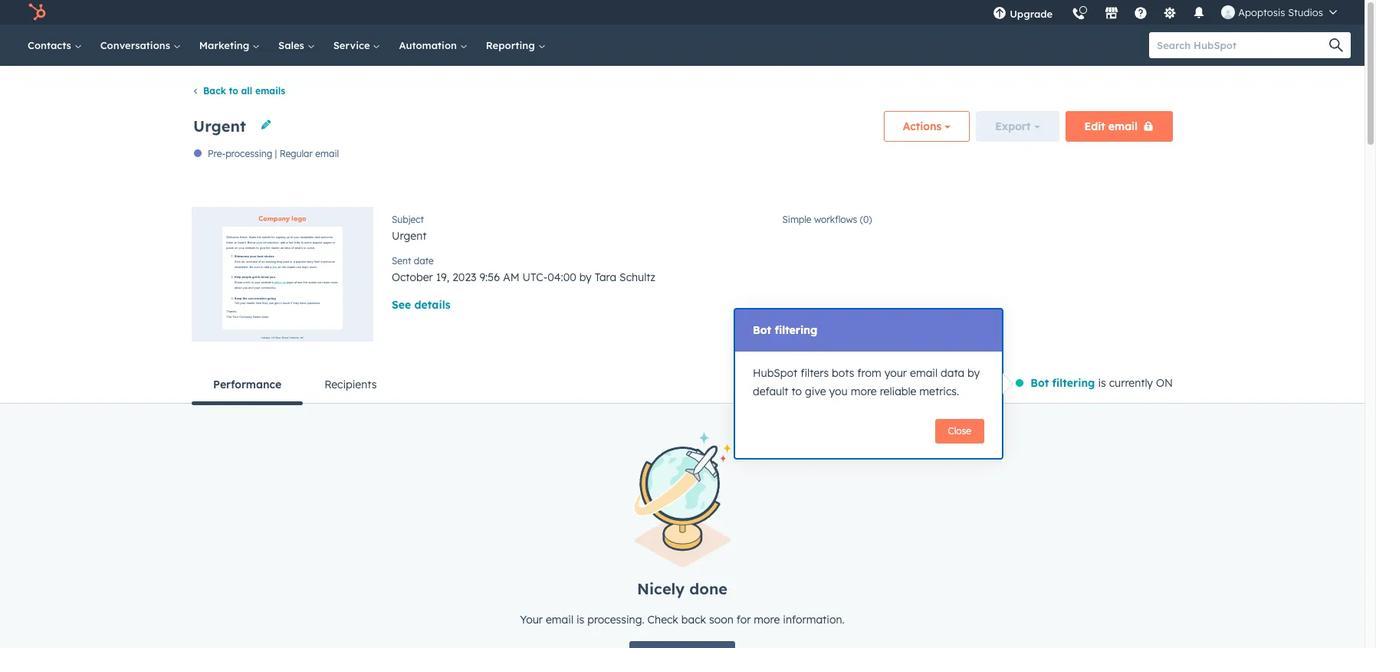 Task type: locate. For each thing, give the bounding box(es) containing it.
details
[[414, 298, 451, 312]]

1 horizontal spatial bot
[[1031, 376, 1049, 390]]

1 horizontal spatial filtering
[[1052, 376, 1095, 390]]

recipients
[[325, 378, 377, 392]]

to left give
[[792, 385, 802, 399]]

from
[[858, 367, 882, 380]]

email
[[1109, 120, 1138, 134], [315, 148, 339, 160], [274, 268, 302, 282], [910, 367, 938, 380], [546, 614, 574, 627]]

simple
[[782, 214, 812, 226]]

filtering
[[775, 324, 818, 337], [1052, 376, 1095, 390]]

navigation containing performance
[[192, 367, 398, 405]]

email inside hubspot filters bots from your email data by default to give you more reliable metrics.
[[910, 367, 938, 380]]

0 vertical spatial more
[[851, 385, 877, 399]]

bots
[[832, 367, 855, 380]]

1 horizontal spatial is
[[1098, 376, 1106, 390]]

email for view email
[[274, 268, 302, 282]]

by left tara
[[579, 271, 592, 285]]

subject urgent
[[392, 214, 427, 243]]

marketplaces button
[[1096, 0, 1128, 25]]

all
[[241, 85, 252, 97]]

by right data
[[968, 367, 980, 380]]

by inside hubspot filters bots from your email data by default to give you more reliable metrics.
[[968, 367, 980, 380]]

to
[[229, 85, 238, 97], [792, 385, 802, 399]]

to left the all
[[229, 85, 238, 97]]

navigation
[[192, 367, 398, 405]]

email right your
[[546, 614, 574, 627]]

more down from
[[851, 385, 877, 399]]

bot for bot filtering is currently on
[[1031, 376, 1049, 390]]

Email Name field
[[192, 116, 251, 136]]

by
[[579, 271, 592, 285], [968, 367, 980, 380]]

edit
[[1085, 120, 1105, 134]]

service
[[333, 39, 373, 51]]

1 vertical spatial by
[[968, 367, 980, 380]]

your email is processing. check back soon for more information.
[[520, 614, 845, 627]]

reporting link
[[477, 25, 555, 66]]

apoptosis studios
[[1239, 6, 1323, 18]]

studios
[[1288, 6, 1323, 18]]

close button
[[935, 419, 985, 444]]

is left the "currently"
[[1098, 376, 1106, 390]]

back to all emails
[[203, 85, 285, 97]]

edit email
[[1085, 120, 1138, 134]]

marketing
[[199, 39, 252, 51]]

banner
[[189, 107, 1173, 148]]

email inside edit email 'button'
[[1109, 120, 1138, 134]]

1 vertical spatial is
[[577, 614, 585, 627]]

bot filtering button
[[1031, 374, 1095, 392]]

information.
[[783, 614, 845, 627]]

export
[[996, 120, 1031, 134]]

0 horizontal spatial more
[[754, 614, 780, 627]]

0 vertical spatial to
[[229, 85, 238, 97]]

settings link
[[1154, 0, 1186, 25]]

filtering for bot filtering
[[775, 324, 818, 337]]

0 horizontal spatial by
[[579, 271, 592, 285]]

1 horizontal spatial by
[[968, 367, 980, 380]]

0 vertical spatial bot
[[753, 324, 771, 337]]

1 vertical spatial bot
[[1031, 376, 1049, 390]]

emails
[[255, 85, 285, 97]]

0 horizontal spatial bot
[[753, 324, 771, 337]]

hubspot link
[[18, 3, 58, 21]]

view email
[[247, 268, 302, 282]]

back to all emails link
[[192, 85, 285, 97]]

1 vertical spatial more
[[754, 614, 780, 627]]

email right edit at the right of page
[[1109, 120, 1138, 134]]

on
[[1156, 376, 1173, 390]]

email right view
[[274, 268, 302, 282]]

0 horizontal spatial filtering
[[775, 324, 818, 337]]

service link
[[324, 25, 390, 66]]

bot filtering
[[753, 324, 818, 337]]

1 horizontal spatial to
[[792, 385, 802, 399]]

0 vertical spatial filtering
[[775, 324, 818, 337]]

bot filtering is currently on
[[1031, 376, 1173, 390]]

nicely done
[[637, 579, 728, 599]]

sent
[[392, 255, 411, 267]]

more
[[851, 385, 877, 399], [754, 614, 780, 627]]

1 horizontal spatial more
[[851, 385, 877, 399]]

1 vertical spatial filtering
[[1052, 376, 1095, 390]]

0 horizontal spatial to
[[229, 85, 238, 97]]

menu
[[984, 0, 1346, 30]]

calling icon image
[[1072, 8, 1086, 21]]

0 horizontal spatial is
[[577, 614, 585, 627]]

to inside hubspot filters bots from your email data by default to give you more reliable metrics.
[[792, 385, 802, 399]]

simple workflows (0)
[[782, 214, 872, 226]]

search button
[[1322, 32, 1351, 58]]

give
[[805, 385, 826, 399]]

automation
[[399, 39, 460, 51]]

is for processing.
[[577, 614, 585, 627]]

9:56
[[480, 271, 500, 285]]

bot
[[753, 324, 771, 337], [1031, 376, 1049, 390]]

for
[[737, 614, 751, 627]]

1 vertical spatial to
[[792, 385, 802, 399]]

apoptosis
[[1239, 6, 1286, 18]]

see details button
[[392, 296, 451, 314]]

sales link
[[269, 25, 324, 66]]

email for your email is processing. check back soon for more information.
[[546, 614, 574, 627]]

view email button
[[192, 207, 373, 342], [192, 208, 373, 341]]

performance button
[[192, 367, 303, 405]]

filtering up the filters
[[775, 324, 818, 337]]

conversations
[[100, 39, 173, 51]]

settings image
[[1163, 7, 1177, 21]]

0 vertical spatial is
[[1098, 376, 1106, 390]]

more right for
[[754, 614, 780, 627]]

is
[[1098, 376, 1106, 390], [577, 614, 585, 627]]

soon
[[709, 614, 734, 627]]

currently
[[1109, 376, 1153, 390]]

email up 'metrics.'
[[910, 367, 938, 380]]

filtering left the "currently"
[[1052, 376, 1095, 390]]

sales
[[278, 39, 307, 51]]

tara schultz image
[[1222, 5, 1235, 19]]

metrics.
[[920, 385, 959, 399]]

tara
[[595, 271, 617, 285]]

0 vertical spatial by
[[579, 271, 592, 285]]

subject
[[392, 214, 424, 226]]

is left processing.
[[577, 614, 585, 627]]

menu containing apoptosis studios
[[984, 0, 1346, 30]]



Task type: vqa. For each thing, say whether or not it's contained in the screenshot.
Performance button
yes



Task type: describe. For each thing, give the bounding box(es) containing it.
filters
[[801, 367, 829, 380]]

contacts
[[28, 39, 74, 51]]

pre-
[[208, 148, 226, 160]]

hubspot image
[[28, 3, 46, 21]]

workflows
[[814, 214, 858, 226]]

schultz
[[620, 271, 656, 285]]

Search HubSpot search field
[[1149, 32, 1337, 58]]

date
[[414, 255, 434, 267]]

help image
[[1134, 7, 1148, 21]]

more inside hubspot filters bots from your email data by default to give you more reliable metrics.
[[851, 385, 877, 399]]

banner containing actions
[[189, 107, 1173, 148]]

performance
[[213, 378, 282, 392]]

back
[[682, 614, 706, 627]]

simple workflows (0) button
[[782, 213, 1095, 227]]

by inside sent date october 19, 2023 9:56 am utc-04:00 by tara schultz
[[579, 271, 592, 285]]

hubspot
[[753, 367, 798, 380]]

processing.
[[588, 614, 645, 627]]

marketing link
[[190, 25, 269, 66]]

reporting
[[486, 39, 538, 51]]

19,
[[436, 271, 450, 285]]

data
[[941, 367, 965, 380]]

utc-
[[523, 271, 548, 285]]

close
[[948, 426, 972, 437]]

reliable
[[880, 385, 917, 399]]

october
[[392, 271, 433, 285]]

check
[[648, 614, 679, 627]]

hubspot filters bots from your email data by default to give you more reliable metrics.
[[753, 367, 980, 399]]

am
[[503, 271, 520, 285]]

04:00
[[548, 271, 576, 285]]

notifications button
[[1186, 0, 1212, 25]]

conversations link
[[91, 25, 190, 66]]

marketplaces image
[[1105, 7, 1119, 21]]

view
[[247, 268, 271, 282]]

actions
[[903, 120, 942, 134]]

processing
[[226, 148, 272, 160]]

done
[[690, 579, 728, 599]]

actions button
[[884, 111, 970, 142]]

email for edit email
[[1109, 120, 1138, 134]]

see
[[392, 298, 411, 312]]

edit email button
[[1065, 111, 1173, 142]]

default
[[753, 385, 789, 399]]

sent date october 19, 2023 9:56 am utc-04:00 by tara schultz
[[392, 255, 656, 285]]

filtering for bot filtering is currently on
[[1052, 376, 1095, 390]]

see details
[[392, 298, 451, 312]]

2023
[[453, 271, 477, 285]]

upgrade
[[1010, 8, 1053, 20]]

apoptosis studios button
[[1212, 0, 1346, 25]]

notifications image
[[1193, 7, 1206, 21]]

email right regular
[[315, 148, 339, 160]]

your
[[885, 367, 907, 380]]

bot for bot filtering
[[753, 324, 771, 337]]

your
[[520, 614, 543, 627]]

search image
[[1330, 38, 1343, 52]]

back
[[203, 85, 226, 97]]

you
[[829, 385, 848, 399]]

urgent
[[392, 229, 427, 243]]

upgrade image
[[993, 7, 1007, 21]]

automation link
[[390, 25, 477, 66]]

regular
[[280, 148, 313, 160]]

recipients button
[[303, 367, 398, 403]]

pre-processing | regular email
[[208, 148, 339, 160]]

export button
[[976, 111, 1059, 142]]

calling icon button
[[1066, 2, 1092, 24]]

help button
[[1128, 0, 1154, 25]]

is for currently
[[1098, 376, 1106, 390]]

contacts link
[[18, 25, 91, 66]]

|
[[275, 148, 277, 160]]

nicely
[[637, 579, 685, 599]]

(0)
[[860, 214, 872, 226]]



